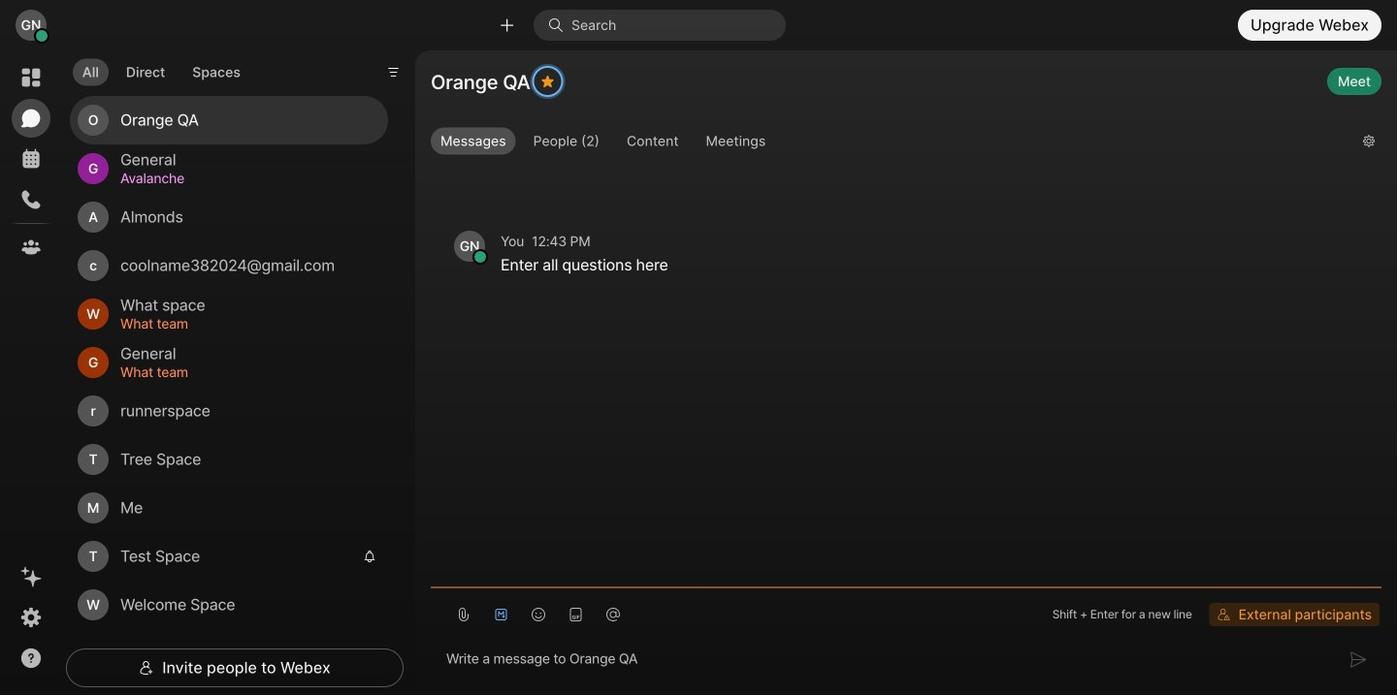 Task type: describe. For each thing, give the bounding box(es) containing it.
webex tab list
[[12, 58, 50, 267]]

messaging, has no new notifications image
[[19, 107, 43, 130]]

dashboard image
[[19, 66, 43, 89]]

welcome space list item
[[70, 581, 388, 630]]

teams, has no new notifications image
[[19, 236, 43, 259]]

wrapper image
[[548, 17, 572, 33]]

mention image
[[605, 607, 621, 623]]

0 vertical spatial wrapper image
[[35, 29, 49, 43]]

what's new image
[[19, 566, 43, 589]]

gifs image
[[568, 607, 584, 623]]

message composer toolbar element
[[431, 589, 1382, 634]]

test space, you will be notified of all new messages in this space list item
[[70, 533, 388, 581]]

file attachment image
[[456, 607, 472, 623]]

view space settings image
[[1362, 126, 1376, 157]]



Task type: vqa. For each thing, say whether or not it's contained in the screenshot.
topmost the "Superman" element
no



Task type: locate. For each thing, give the bounding box(es) containing it.
1 general list item from the top
[[70, 145, 388, 193]]

emoji image
[[531, 607, 546, 623]]

1 what team element from the top
[[120, 313, 365, 335]]

2 general list item from the top
[[70, 339, 388, 387]]

0 vertical spatial general list item
[[70, 145, 388, 193]]

wrapper image
[[35, 29, 49, 43], [474, 251, 487, 264], [139, 661, 155, 676]]

calls image
[[19, 188, 43, 212]]

1 vertical spatial wrapper image
[[474, 251, 487, 264]]

1 vertical spatial what team element
[[120, 362, 365, 383]]

0 horizontal spatial wrapper image
[[35, 29, 49, 43]]

0 vertical spatial what team element
[[120, 313, 365, 335]]

settings image
[[19, 606, 43, 630]]

2 horizontal spatial wrapper image
[[474, 251, 487, 264]]

connect people image
[[498, 16, 516, 35]]

what team element down coolname382024@gmail.com list item
[[120, 313, 365, 335]]

what team element up runnerspace list item
[[120, 362, 365, 383]]

tree space list item
[[70, 436, 388, 484]]

tab list
[[68, 47, 255, 92]]

1 horizontal spatial wrapper image
[[139, 661, 155, 676]]

orange qa list item
[[70, 96, 388, 145]]

what team element inside what space list item
[[120, 313, 365, 335]]

general list item
[[70, 145, 388, 193], [70, 339, 388, 387]]

2 what team element from the top
[[120, 362, 365, 383]]

remove from favorites image
[[541, 66, 555, 97]]

navigation
[[0, 50, 62, 696]]

coolname382024@gmail.com list item
[[70, 242, 388, 290]]

filter by image
[[386, 65, 401, 80]]

you will be notified of all new messages in this space image
[[363, 550, 376, 564]]

almonds list item
[[70, 193, 388, 242]]

me list item
[[70, 484, 388, 533]]

markdown image
[[494, 607, 509, 623]]

meetings image
[[19, 147, 43, 171]]

avalanche element
[[120, 168, 365, 189]]

1 vertical spatial general list item
[[70, 339, 388, 387]]

2 vertical spatial wrapper image
[[139, 661, 155, 676]]

you will be notified of all new messages in this space image
[[363, 550, 376, 564]]

runnerspace list item
[[70, 387, 388, 436]]

group
[[431, 128, 1348, 159]]

help image
[[19, 647, 43, 670]]

what space list item
[[70, 290, 388, 339]]

what team element
[[120, 313, 365, 335], [120, 362, 365, 383]]



